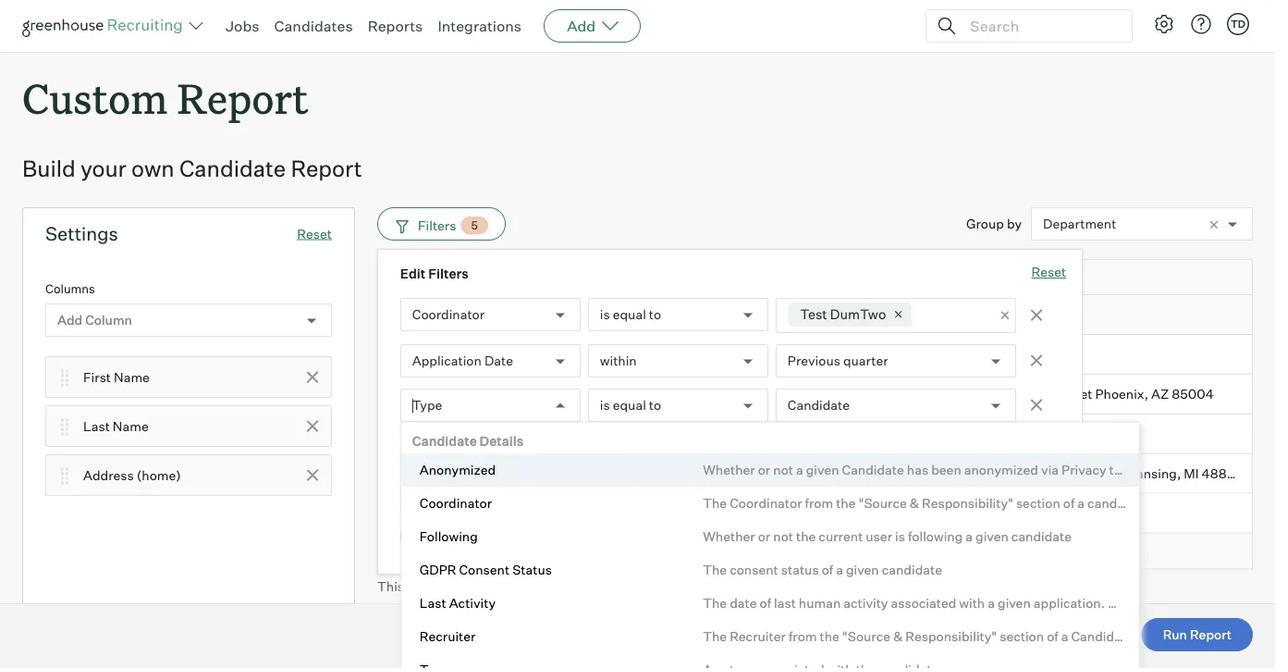 Task type: describe. For each thing, give the bounding box(es) containing it.
columns
[[45, 281, 95, 296]]

filter
[[469, 528, 501, 545]]

2 horizontal spatial 5
[[602, 578, 610, 594]]

whether for whether or not the current user is following a given candidate
[[703, 528, 756, 544]]

edit
[[400, 266, 426, 282]]

omkar
[[712, 505, 752, 521]]

0 vertical spatial to
[[649, 307, 662, 323]]

the for the recruiter from the "source & responsibility" section of a candidate's profile
[[703, 628, 727, 644]]

consent
[[730, 561, 779, 577]]

last name
[[83, 418, 149, 434]]

name inside row group
[[850, 346, 886, 362]]

table containing 1
[[377, 259, 1254, 570]]

6 cell
[[377, 494, 424, 533]]

reset for edit filters
[[1032, 264, 1067, 280]]

burton
[[850, 386, 892, 402]]

a right with
[[988, 594, 996, 611]]

name for first name
[[114, 369, 150, 385]]

reports
[[368, 17, 423, 35]]

within
[[600, 353, 637, 369]]

type
[[412, 397, 443, 414]]

section for candidate's
[[1017, 494, 1061, 511]]

last
[[774, 594, 796, 611]]

1 vertical spatial address
[[83, 467, 134, 483]]

gdpr
[[420, 561, 457, 577]]

candidate right the own
[[179, 155, 286, 182]]

jacob
[[712, 465, 749, 482]]

a right the following
[[966, 528, 973, 544]]

1 vertical spatial address (home)
[[83, 467, 181, 483]]

report
[[716, 578, 753, 594]]

candidates link
[[274, 17, 353, 35]]

2 cell
[[377, 335, 424, 375]]

human
[[799, 594, 841, 611]]

previous
[[788, 353, 841, 369]]

4950
[[989, 386, 1023, 402]]

2 is equal to from the top
[[600, 397, 662, 414]]

85004
[[1173, 386, 1215, 402]]

the for the consent status of a given candidate
[[703, 561, 727, 577]]

whether for whether or not a given candidate has been anonymized via privacy tools
[[703, 461, 756, 477]]

greenhouse recruiting image
[[22, 15, 189, 37]]

the coordinator from the "source & responsibility" section of a candidate's profile
[[703, 494, 1200, 511]]

candidate details
[[412, 433, 524, 449]]

has
[[907, 461, 929, 477]]

0 horizontal spatial run
[[666, 578, 690, 594]]

own
[[131, 155, 175, 182]]

coordinator down jacob
[[730, 494, 803, 511]]

0 vertical spatial is
[[600, 307, 610, 323]]

privacy
[[1062, 461, 1107, 477]]

add filter
[[441, 528, 501, 545]]

row containing 6
[[377, 494, 1254, 533]]

application date
[[412, 353, 514, 369]]

5 cell
[[377, 454, 424, 494]]

3 cell
[[377, 375, 424, 414]]

1 vertical spatial by
[[1214, 594, 1229, 611]]

reset for settings
[[297, 225, 332, 242]]

date
[[485, 353, 514, 369]]

& for recruiter
[[894, 628, 903, 644]]

from for coordinator
[[805, 494, 834, 511]]

1 is equal to from the top
[[600, 307, 662, 323]]

responsibility" for candidate's
[[922, 494, 1014, 511]]

a left back
[[1062, 628, 1069, 644]]

activity
[[449, 594, 496, 611]]

date
[[730, 594, 757, 611]]

row group containing 1
[[377, 295, 1254, 533]]

d
[[1268, 594, 1276, 611]]

td button
[[1224, 9, 1254, 39]]

savant
[[850, 505, 893, 521]]

given up results.
[[847, 561, 880, 577]]

(home) inside row
[[1037, 272, 1077, 286]]

given down open
[[807, 461, 840, 477]]

tim
[[712, 386, 736, 402]]

the for coordinator
[[837, 494, 856, 511]]

"source for coordinator
[[859, 494, 907, 511]]

last for last name
[[83, 418, 110, 434]]

be
[[1137, 594, 1152, 611]]

2 recruiter from the left
[[730, 628, 786, 644]]

build
[[22, 155, 76, 182]]

the for recruiter
[[820, 628, 840, 644]]

tools
[[1110, 461, 1140, 477]]

via
[[1042, 461, 1059, 477]]

candidate up anonymized
[[412, 433, 477, 449]]

a down open
[[797, 461, 804, 477]]

4 row
[[377, 414, 1254, 454]]

add for add
[[567, 17, 596, 35]]

a left max
[[499, 578, 506, 594]]

test dumtwo
[[801, 306, 887, 323]]

custom report
[[22, 70, 309, 125]]

1 horizontal spatial candidate
[[1012, 528, 1072, 544]]

add for add filter
[[441, 528, 466, 545]]

of left back
[[1047, 628, 1059, 644]]

6
[[396, 505, 404, 521]]

been
[[932, 461, 962, 477]]

anonymized
[[420, 461, 496, 477]]

jobs
[[226, 17, 260, 35]]

0 horizontal spatial candidate
[[882, 561, 943, 577]]

run report
[[1164, 626, 1232, 643]]

coordinator down edit filters on the left top of page
[[412, 307, 485, 323]]

1 cell
[[377, 295, 424, 335]]

2 vertical spatial is
[[896, 528, 906, 544]]

report for run report
[[1191, 626, 1232, 643]]

quarter
[[844, 353, 889, 369]]

preview
[[407, 578, 455, 594]]

mi
[[1184, 465, 1200, 482]]

candidates
[[274, 17, 353, 35]]

previous quarter
[[788, 353, 889, 369]]

activity
[[844, 594, 889, 611]]

1 horizontal spatial 5
[[471, 219, 478, 232]]

jobs link
[[226, 17, 260, 35]]

1 equal from the top
[[613, 307, 647, 323]]

dumtwo
[[831, 306, 887, 323]]

0 vertical spatial filters
[[418, 217, 457, 234]]

user
[[866, 528, 893, 544]]

gdpr consent status
[[420, 561, 552, 577]]

may
[[1108, 594, 1134, 611]]

status
[[513, 561, 552, 577]]

lane
[[1096, 465, 1126, 482]]

test for test dumtwo
[[801, 306, 828, 323]]

status
[[782, 561, 819, 577]]

with
[[960, 594, 986, 611]]

3
[[396, 386, 404, 402]]

add button
[[544, 9, 641, 43]]

the consent status of a given candidate
[[703, 561, 943, 577]]

street
[[1056, 386, 1093, 402]]

york
[[1025, 386, 1053, 402]]

shows
[[458, 578, 496, 594]]

first
[[83, 369, 111, 385]]

group by
[[967, 216, 1022, 232]]

first name
[[83, 369, 150, 385]]

of right 'number'
[[588, 578, 599, 594]]

profile for the recruiter from the "source & responsibility" section of a candidate's profile
[[1147, 628, 1185, 644]]

1
[[397, 307, 403, 323]]

anonymized
[[965, 461, 1039, 477]]

1 vertical spatial to
[[649, 397, 662, 414]]

edit filters
[[400, 266, 469, 282]]

max
[[509, 578, 535, 594]]

given down the coordinator from the "source & responsibility" section of a candidate's profile
[[976, 528, 1009, 544]]

this preview shows a max number of 5 records. run the report to see more results.
[[377, 578, 875, 594]]



Task type: locate. For each thing, give the bounding box(es) containing it.
not
[[774, 461, 794, 477], [774, 528, 794, 544]]

0 vertical spatial section
[[1017, 494, 1061, 511]]

td
[[1231, 18, 1246, 30]]

to
[[649, 307, 662, 323], [649, 397, 662, 414], [756, 578, 769, 594]]

the for the coordinator from the "source & responsibility" section of a candidate's profile
[[703, 494, 727, 511]]

1 horizontal spatial run
[[1164, 626, 1188, 643]]

run down triggered on the right of page
[[1164, 626, 1188, 643]]

is
[[600, 307, 610, 323], [600, 397, 610, 414], [896, 528, 906, 544]]

application
[[412, 353, 482, 369]]

1 vertical spatial 5
[[396, 465, 404, 482]]

configure image
[[1154, 13, 1176, 35]]

1 vertical spatial (home)
[[137, 467, 181, 483]]

test down edit filters on the left top of page
[[434, 307, 462, 323]]

1 vertical spatial &
[[894, 628, 903, 644]]

row containing 1
[[377, 295, 1254, 335]]

1 vertical spatial profile
[[1147, 628, 1185, 644]]

reset link for edit filters
[[1032, 263, 1067, 283]]

5 left records.
[[602, 578, 610, 594]]

1 horizontal spatial reset
[[1032, 264, 1067, 280]]

address (home) down the "last name"
[[83, 467, 181, 483]]

1 horizontal spatial address (home)
[[989, 272, 1077, 286]]

last down preview
[[420, 594, 447, 611]]

associated
[[891, 594, 957, 611]]

0 vertical spatial add
[[567, 17, 596, 35]]

back button
[[1051, 618, 1124, 651]]

a
[[797, 461, 804, 477], [1078, 494, 1085, 511], [966, 528, 973, 544], [837, 561, 844, 577], [499, 578, 506, 594], [988, 594, 996, 611], [1062, 628, 1069, 644]]

row down test dumtwo at the right top
[[377, 335, 1254, 375]]

not for the
[[774, 528, 794, 544]]

0 vertical spatial last
[[83, 418, 110, 434]]

add
[[567, 17, 596, 35], [57, 312, 82, 328], [441, 528, 466, 545]]

integrations
[[438, 17, 522, 35]]

add filter button
[[400, 520, 521, 553]]

1 vertical spatial last
[[420, 594, 447, 611]]

test for test
[[434, 307, 462, 323]]

or right jacob
[[758, 461, 771, 477]]

0 vertical spatial 5
[[471, 219, 478, 232]]

1 vertical spatial equal
[[613, 397, 647, 414]]

whether up omkar
[[703, 461, 756, 477]]

or for a
[[758, 461, 771, 477]]

1 vertical spatial from
[[789, 628, 817, 644]]

of left the last
[[760, 594, 772, 611]]

the
[[703, 494, 727, 511], [703, 561, 727, 577], [703, 594, 727, 611], [703, 628, 727, 644]]

responsibility" down with
[[906, 628, 998, 644]]

back
[[1072, 626, 1103, 643]]

custom
[[22, 70, 168, 125]]

responsibility" for candidate's
[[906, 628, 998, 644]]

name down first name
[[113, 418, 149, 434]]

address (home) up the ×
[[989, 272, 1077, 286]]

0 vertical spatial run
[[666, 578, 690, 594]]

1 or from the top
[[758, 461, 771, 477]]

responsibility"
[[922, 494, 1014, 511], [906, 628, 998, 644]]

row up 'current'
[[377, 454, 1254, 494]]

by left many
[[1214, 594, 1229, 611]]

address (home)
[[989, 272, 1077, 286], [83, 467, 181, 483]]

following
[[420, 528, 478, 544]]

td button
[[1228, 13, 1250, 35]]

settings
[[45, 222, 118, 245]]

2 horizontal spatial add
[[567, 17, 596, 35]]

profile for the coordinator from the "source & responsibility" section of a candidate's profile
[[1161, 494, 1200, 511]]

report for custom report
[[177, 70, 309, 125]]

coordinator down anonymized
[[420, 494, 492, 511]]

0 horizontal spatial &
[[894, 628, 903, 644]]

department
[[1044, 216, 1117, 232], [434, 272, 499, 286]]

1 horizontal spatial (home)
[[1037, 272, 1077, 286]]

1 horizontal spatial recruiter
[[730, 628, 786, 644]]

row up previous
[[377, 295, 1254, 335]]

1 vertical spatial responsibility"
[[906, 628, 998, 644]]

0 vertical spatial address
[[989, 272, 1034, 286]]

filters right 'filter' icon
[[418, 217, 457, 234]]

of
[[1064, 494, 1075, 511], [822, 561, 834, 577], [588, 578, 599, 594], [760, 594, 772, 611], [1047, 628, 1059, 644]]

from for recruiter
[[789, 628, 817, 644]]

0 horizontal spatial by
[[1007, 216, 1022, 232]]

a up results.
[[837, 561, 844, 577]]

row containing 5
[[377, 454, 1254, 494]]

1 vertical spatial candidate
[[882, 561, 943, 577]]

cell
[[701, 295, 840, 335], [840, 295, 979, 335], [979, 295, 1254, 335], [979, 335, 1254, 375], [701, 414, 840, 454], [840, 414, 979, 454], [979, 414, 1254, 454], [979, 494, 1254, 533]]

5 row from the top
[[377, 454, 1254, 494]]

following
[[909, 528, 963, 544]]

None field
[[919, 299, 924, 334]]

build your own candidate report
[[22, 155, 362, 182]]

2
[[396, 346, 404, 362]]

from down human
[[789, 628, 817, 644]]

0 vertical spatial by
[[1007, 216, 1022, 232]]

add inside button
[[441, 528, 466, 545]]

the recruiter from the "source & responsibility" section of a candidate's profile
[[703, 628, 1185, 644]]

4 row from the top
[[377, 375, 1254, 414]]

0 vertical spatial profile
[[1161, 494, 1200, 511]]

3 the from the top
[[703, 594, 727, 611]]

1 horizontal spatial address
[[989, 272, 1034, 286]]

0 horizontal spatial last
[[83, 418, 110, 434]]

this
[[377, 578, 404, 594]]

0 horizontal spatial address (home)
[[83, 467, 181, 483]]

integrations link
[[438, 17, 522, 35]]

row containing department
[[377, 259, 1254, 299]]

candidate
[[179, 155, 286, 182], [788, 397, 850, 414], [412, 433, 477, 449], [842, 461, 905, 477]]

4 cell
[[377, 414, 424, 454]]

add column
[[57, 312, 132, 328]]

the up 'status'
[[797, 528, 816, 544]]

& down associated
[[894, 628, 903, 644]]

address down the "last name"
[[83, 467, 134, 483]]

1 vertical spatial reset
[[1032, 264, 1067, 280]]

add for add column
[[57, 312, 82, 328]]

0 vertical spatial or
[[758, 461, 771, 477]]

"source
[[859, 494, 907, 511], [843, 628, 891, 644]]

0 vertical spatial address (home)
[[989, 272, 1077, 286]]

1 vertical spatial add
[[57, 312, 82, 328]]

candidate
[[1012, 528, 1072, 544], [882, 561, 943, 577]]

2 vertical spatial name
[[113, 418, 149, 434]]

add inside popup button
[[567, 17, 596, 35]]

whether down omkar
[[703, 528, 756, 544]]

row
[[377, 259, 1254, 299], [377, 295, 1254, 335], [377, 335, 1254, 375], [377, 375, 1254, 414], [377, 454, 1254, 494], [377, 494, 1254, 533]]

row up the consent status of a given candidate
[[377, 494, 1254, 533]]

the
[[837, 494, 856, 511], [797, 528, 816, 544], [693, 578, 713, 594], [820, 628, 840, 644]]

address up the ×
[[989, 272, 1034, 286]]

1 whether from the top
[[703, 461, 756, 477]]

name
[[850, 346, 886, 362], [114, 369, 150, 385], [113, 418, 149, 434]]

filter image
[[393, 218, 409, 234]]

0 vertical spatial reset link
[[297, 225, 332, 242]]

5 right 'filter' icon
[[471, 219, 478, 232]]

filters right edit
[[429, 266, 469, 282]]

6 row from the top
[[377, 494, 1254, 533]]

last activity
[[420, 594, 496, 611]]

results.
[[830, 578, 875, 594]]

& down "has"
[[910, 494, 920, 511]]

1 not from the top
[[774, 461, 794, 477]]

1 vertical spatial is equal to
[[600, 397, 662, 414]]

candidate up associated
[[882, 561, 943, 577]]

2 row from the top
[[377, 295, 1254, 335]]

phoenix,
[[1096, 386, 1149, 402]]

of up more
[[822, 561, 834, 577]]

candidate up 4 row on the bottom of the page
[[788, 397, 850, 414]]

storybrook
[[1024, 465, 1093, 482]]

48864
[[1202, 465, 1244, 482]]

the left "report"
[[693, 578, 713, 594]]

"source down activity on the right bottom of the page
[[843, 628, 891, 644]]

name up burton
[[850, 346, 886, 362]]

current
[[819, 528, 863, 544]]

"source down rogers
[[859, 494, 907, 511]]

1 vertical spatial or
[[758, 528, 771, 544]]

is down within
[[600, 397, 610, 414]]

reset link for settings
[[297, 225, 332, 242]]

name right first
[[114, 369, 150, 385]]

1 horizontal spatial by
[[1214, 594, 1229, 611]]

the up 'current'
[[837, 494, 856, 511]]

1 vertical spatial department
[[434, 272, 499, 286]]

0 horizontal spatial reset link
[[297, 225, 332, 242]]

last down first
[[83, 418, 110, 434]]

report inside button
[[1191, 626, 1232, 643]]

equal up within
[[613, 307, 647, 323]]

address inside "table"
[[989, 272, 1034, 286]]

table
[[377, 259, 1254, 570]]

row containing 2
[[377, 335, 1254, 375]]

row containing 3
[[377, 375, 1254, 414]]

1 recruiter from the left
[[420, 628, 476, 644]]

profile down triggered on the right of page
[[1147, 628, 1185, 644]]

0 horizontal spatial (home)
[[137, 467, 181, 483]]

or up consent
[[758, 528, 771, 544]]

1 horizontal spatial last
[[420, 594, 447, 611]]

section down storybrook
[[1017, 494, 1061, 511]]

0 horizontal spatial 5
[[396, 465, 404, 482]]

1 horizontal spatial add
[[441, 528, 466, 545]]

is up within
[[600, 307, 610, 323]]

0 vertical spatial "source
[[859, 494, 907, 511]]

5 down 4 cell
[[396, 465, 404, 482]]

4
[[396, 426, 404, 442]]

Search text field
[[966, 12, 1116, 39]]

1 vertical spatial section
[[1000, 628, 1045, 644]]

section
[[1017, 494, 1061, 511], [1000, 628, 1045, 644]]

0 horizontal spatial address
[[83, 467, 134, 483]]

row down previous
[[377, 375, 1254, 414]]

1 horizontal spatial &
[[910, 494, 920, 511]]

department right edit
[[434, 272, 499, 286]]

test left the dumtwo
[[801, 306, 828, 323]]

or
[[758, 461, 771, 477], [758, 528, 771, 544]]

1 vertical spatial whether
[[703, 528, 756, 544]]

or for the
[[758, 528, 771, 544]]

more
[[795, 578, 827, 594]]

2348 storybrook lane lansing, mi 48864
[[989, 465, 1244, 482]]

not down 4 row on the bottom of the page
[[774, 461, 794, 477]]

2 or from the top
[[758, 528, 771, 544]]

not for a
[[774, 461, 794, 477]]

0 vertical spatial equal
[[613, 307, 647, 323]]

3 row from the top
[[377, 335, 1254, 375]]

"source for recruiter
[[843, 628, 891, 644]]

profile
[[1161, 494, 1200, 511], [1147, 628, 1185, 644]]

1 vertical spatial filters
[[429, 266, 469, 282]]

0 vertical spatial candidate
[[1012, 528, 1072, 544]]

group
[[967, 216, 1005, 232]]

0 vertical spatial department
[[1044, 216, 1117, 232]]

0 vertical spatial not
[[774, 461, 794, 477]]

row up test dumtwo at the right top
[[377, 259, 1254, 299]]

see
[[771, 578, 793, 594]]

of down storybrook
[[1064, 494, 1075, 511]]

4950 york street phoenix, az 85004
[[989, 386, 1215, 402]]

is equal to down within
[[600, 397, 662, 414]]

5 inside cell
[[396, 465, 404, 482]]

0 horizontal spatial department
[[434, 272, 499, 286]]

1 vertical spatial name
[[114, 369, 150, 385]]

name for last name
[[113, 418, 149, 434]]

number
[[538, 578, 585, 594]]

0 vertical spatial responsibility"
[[922, 494, 1014, 511]]

0 vertical spatial &
[[910, 494, 920, 511]]

equal down within
[[613, 397, 647, 414]]

0 horizontal spatial add
[[57, 312, 82, 328]]

1 vertical spatial not
[[774, 528, 794, 544]]

last for last activity
[[420, 594, 447, 611]]

open
[[801, 441, 834, 458]]

row group
[[377, 295, 1254, 533]]

given right with
[[998, 594, 1031, 611]]

whether or not the current user is following a given candidate
[[703, 528, 1072, 544]]

4 the from the top
[[703, 628, 727, 644]]

consent
[[459, 561, 510, 577]]

application.
[[1034, 594, 1106, 611]]

2 not from the top
[[774, 528, 794, 544]]

2 whether from the top
[[703, 528, 756, 544]]

given
[[807, 461, 840, 477], [976, 528, 1009, 544], [847, 561, 880, 577], [998, 594, 1031, 611]]

0 horizontal spatial recruiter
[[420, 628, 476, 644]]

the down human
[[820, 628, 840, 644]]

candidate up savant
[[842, 461, 905, 477]]

by right group
[[1007, 216, 1022, 232]]

is equal to up within
[[600, 307, 662, 323]]

1 vertical spatial reset link
[[1032, 263, 1067, 283]]

0 vertical spatial from
[[805, 494, 834, 511]]

0 vertical spatial is equal to
[[600, 307, 662, 323]]

recruiter
[[420, 628, 476, 644], [730, 628, 786, 644]]

coordinator
[[412, 307, 485, 323], [420, 494, 492, 511], [730, 494, 803, 511]]

0 vertical spatial name
[[850, 346, 886, 362]]

2 vertical spatial to
[[756, 578, 769, 594]]

responsibility" down been
[[922, 494, 1014, 511]]

& for coordinator
[[910, 494, 920, 511]]

by
[[1007, 216, 1022, 232], [1214, 594, 1229, 611]]

not up 'status'
[[774, 528, 794, 544]]

is right user
[[896, 528, 906, 544]]

1 vertical spatial is
[[600, 397, 610, 414]]

run right records.
[[666, 578, 690, 594]]

details
[[480, 433, 524, 449]]

0 vertical spatial whether
[[703, 461, 756, 477]]

2 vertical spatial report
[[1191, 626, 1232, 643]]

candidate down storybrook
[[1012, 528, 1072, 544]]

1 horizontal spatial reset link
[[1032, 263, 1067, 283]]

column
[[85, 312, 132, 328]]

2 vertical spatial 5
[[602, 578, 610, 594]]

a down privacy
[[1078, 494, 1085, 511]]

1 row from the top
[[377, 259, 1254, 299]]

2 the from the top
[[703, 561, 727, 577]]

recruiter down last activity
[[420, 628, 476, 644]]

equal
[[613, 307, 647, 323], [613, 397, 647, 414]]

1 vertical spatial report
[[291, 155, 362, 182]]

0 vertical spatial (home)
[[1037, 272, 1077, 286]]

profile down the mi
[[1161, 494, 1200, 511]]

address
[[989, 272, 1034, 286], [83, 467, 134, 483]]

az
[[1152, 386, 1170, 402]]

report
[[177, 70, 309, 125], [291, 155, 362, 182], [1191, 626, 1232, 643]]

2 equal from the top
[[613, 397, 647, 414]]

test inside row
[[434, 307, 462, 323]]

1 vertical spatial run
[[1164, 626, 1188, 643]]

0 horizontal spatial reset
[[297, 225, 332, 242]]

0 vertical spatial report
[[177, 70, 309, 125]]

0 horizontal spatial test
[[434, 307, 462, 323]]

1 vertical spatial "source
[[843, 628, 891, 644]]

recruiter down date
[[730, 628, 786, 644]]

rogers
[[850, 465, 894, 482]]

the for the date of last human activity associated with a given application. may be triggered by many d
[[703, 594, 727, 611]]

from
[[805, 494, 834, 511], [789, 628, 817, 644]]

1 the from the top
[[703, 494, 727, 511]]

×
[[1000, 304, 1011, 325]]

1 horizontal spatial department
[[1044, 216, 1117, 232]]

2 vertical spatial add
[[441, 528, 466, 545]]

the for or
[[797, 528, 816, 544]]

0 vertical spatial reset
[[297, 225, 332, 242]]

last
[[83, 418, 110, 434], [420, 594, 447, 611]]

run inside button
[[1164, 626, 1188, 643]]

from up 'current'
[[805, 494, 834, 511]]

1 horizontal spatial test
[[801, 306, 828, 323]]

department right "group by"
[[1044, 216, 1117, 232]]

2348
[[989, 465, 1021, 482]]

section for candidate's
[[1000, 628, 1045, 644]]

section down the date of last human activity associated with a given application. may be triggered by many d
[[1000, 628, 1045, 644]]



Task type: vqa. For each thing, say whether or not it's contained in the screenshot.
topmost Home
no



